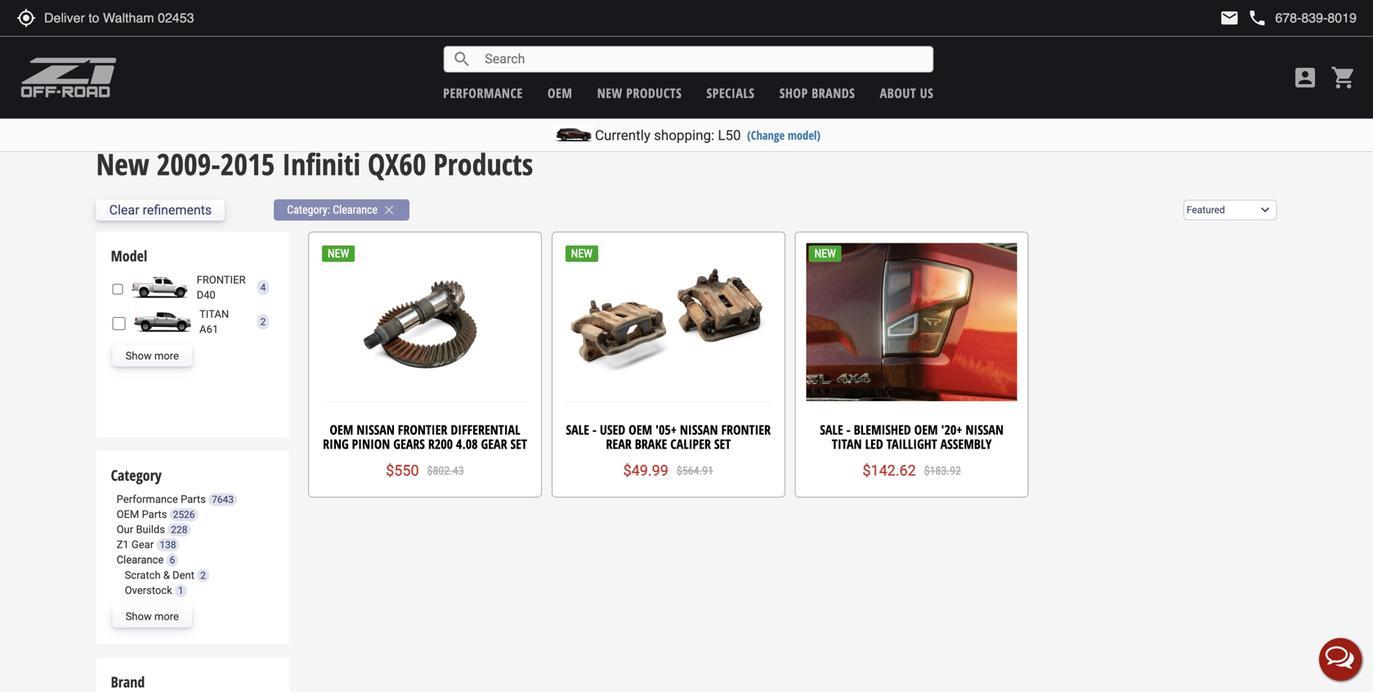 Task type: vqa. For each thing, say whether or not it's contained in the screenshot.
refinements
yes



Task type: locate. For each thing, give the bounding box(es) containing it.
1 horizontal spatial 2
[[260, 316, 266, 328]]

2526
[[173, 509, 195, 521]]

clearance
[[333, 203, 378, 217], [117, 554, 164, 566]]

0 vertical spatial 2
[[260, 316, 266, 328]]

- inside sale - used oem '05+ nissan frontier rear brake caliper set
[[593, 421, 597, 439]]

1 horizontal spatial -
[[847, 421, 851, 439]]

0 vertical spatial more
[[154, 350, 179, 362]]

new
[[96, 108, 117, 123], [96, 144, 149, 184]]

2 down 4
[[260, 316, 266, 328]]

gear right 4.08
[[481, 435, 507, 453]]

oem left the "gears"
[[330, 421, 353, 439]]

mail phone
[[1220, 8, 1267, 28]]

clearance up scratch
[[117, 554, 164, 566]]

products up the 2009-
[[120, 108, 158, 123]]

1 vertical spatial more
[[154, 611, 179, 623]]

0 vertical spatial show
[[126, 350, 152, 362]]

oem left '20+
[[915, 421, 938, 439]]

frontier up '$550 $802.43'
[[398, 421, 448, 439]]

nissan for sale - blemished oem '20+ nissan titan led taillight assembly
[[966, 421, 1004, 439]]

2 - from the left
[[847, 421, 851, 439]]

nissan inside sale - used oem '05+ nissan frontier rear brake caliper set
[[680, 421, 718, 439]]

oem left '05+
[[629, 421, 652, 439]]

0 horizontal spatial sale
[[566, 421, 589, 439]]

set inside oem nissan frontier differential ring pinion gears r200 4.08 gear set
[[511, 435, 527, 453]]

titan
[[832, 435, 862, 453]]

parts up 2526
[[181, 493, 206, 506]]

0 horizontal spatial gear
[[132, 539, 154, 551]]

1 horizontal spatial nissan
[[680, 421, 718, 439]]

brands
[[812, 84, 855, 102]]

1 vertical spatial products
[[434, 144, 533, 184]]

0 vertical spatial products
[[120, 108, 158, 123]]

$183.92
[[924, 464, 961, 478]]

0 horizontal spatial nissan
[[357, 421, 395, 439]]

about us
[[880, 84, 934, 102]]

more for model
[[154, 350, 179, 362]]

sale for sale - used oem '05+ nissan frontier rear brake caliper set
[[566, 421, 589, 439]]

0 horizontal spatial frontier
[[398, 421, 448, 439]]

0 horizontal spatial products
[[120, 108, 158, 123]]

4
[[260, 282, 266, 293]]

show more button down the overstock
[[112, 607, 192, 628]]

show more down the overstock
[[126, 611, 179, 623]]

gear inside category performance parts 7643 oem parts 2526 our builds 228 z1 gear 138 clearance 6 scratch & dent 2 overstock 1
[[132, 539, 154, 551]]

gear inside oem nissan frontier differential ring pinion gears r200 4.08 gear set
[[481, 435, 507, 453]]

show
[[126, 350, 152, 362], [126, 611, 152, 623]]

0 horizontal spatial clearance
[[117, 554, 164, 566]]

2 new from the top
[[96, 144, 149, 184]]

- left used
[[593, 421, 597, 439]]

0 horizontal spatial -
[[593, 421, 597, 439]]

oem up our
[[117, 509, 139, 521]]

2 right dent
[[200, 570, 206, 582]]

sale left used
[[566, 421, 589, 439]]

1 vertical spatial 2
[[200, 570, 206, 582]]

1 horizontal spatial products
[[434, 144, 533, 184]]

new products
[[96, 108, 158, 123]]

nissan
[[357, 421, 395, 439], [680, 421, 718, 439], [966, 421, 1004, 439]]

new for new 2009-2015 infiniti qx60 products
[[96, 144, 149, 184]]

new up clear
[[96, 144, 149, 184]]

1 show more from the top
[[126, 350, 179, 362]]

0 vertical spatial show more
[[126, 350, 179, 362]]

show more button for category
[[112, 607, 192, 628]]

1 horizontal spatial set
[[714, 435, 731, 453]]

differential
[[451, 421, 520, 439]]

1 vertical spatial new
[[96, 144, 149, 184]]

nissan inside sale - blemished oem '20+ nissan titan led taillight assembly
[[966, 421, 1004, 439]]

clearance inside category performance parts 7643 oem parts 2526 our builds 228 z1 gear 138 clearance 6 scratch & dent 2 overstock 1
[[117, 554, 164, 566]]

oem
[[548, 84, 573, 102], [330, 421, 353, 439], [629, 421, 652, 439], [915, 421, 938, 439], [117, 509, 139, 521]]

new
[[597, 84, 623, 102]]

1 sale from the left
[[566, 421, 589, 439]]

new down the z1 motorsports logo
[[96, 108, 117, 123]]

1 horizontal spatial sale
[[820, 421, 843, 439]]

sale left led
[[820, 421, 843, 439]]

frontier
[[197, 274, 246, 286]]

titan a61
[[200, 308, 229, 336]]

0 horizontal spatial set
[[511, 435, 527, 453]]

0 vertical spatial clearance
[[333, 203, 378, 217]]

nissan right '20+
[[966, 421, 1004, 439]]

1 set from the left
[[511, 435, 527, 453]]

blemished
[[854, 421, 911, 439]]

mail link
[[1220, 8, 1240, 28]]

new for new products
[[96, 108, 117, 123]]

1 horizontal spatial clearance
[[333, 203, 378, 217]]

4.08
[[456, 435, 478, 453]]

1 vertical spatial show
[[126, 611, 152, 623]]

0 vertical spatial show more button
[[112, 345, 192, 367]]

nissan for sale - used oem '05+ nissan frontier rear brake caliper set
[[680, 421, 718, 439]]

taillight
[[887, 435, 937, 453]]

oem left 'new'
[[548, 84, 573, 102]]

0 vertical spatial gear
[[481, 435, 507, 453]]

more down 1
[[154, 611, 179, 623]]

1 vertical spatial parts
[[142, 509, 167, 521]]

1 - from the left
[[593, 421, 597, 439]]

parts up builds
[[142, 509, 167, 521]]

frontier inside oem nissan frontier differential ring pinion gears r200 4.08 gear set
[[398, 421, 448, 439]]

show down nissan titan xd h61 2016 2017 2018 2019 2020 cummins diesel z1 off-road "image"
[[126, 350, 152, 362]]

builds
[[136, 524, 165, 536]]

refinements
[[143, 202, 212, 218]]

currently shopping: l50 (change model)
[[595, 127, 821, 143]]

about us link
[[880, 84, 934, 102]]

sale inside sale - blemished oem '20+ nissan titan led taillight assembly
[[820, 421, 843, 439]]

1 horizontal spatial parts
[[181, 493, 206, 506]]

$142.62
[[863, 462, 916, 479]]

None checkbox
[[112, 282, 123, 296], [112, 317, 126, 331], [112, 282, 123, 296], [112, 317, 126, 331]]

category
[[111, 466, 162, 486]]

gear down builds
[[132, 539, 154, 551]]

more
[[154, 350, 179, 362], [154, 611, 179, 623]]

shop brands
[[780, 84, 855, 102]]

d40
[[197, 289, 216, 301]]

nissan right ring
[[357, 421, 395, 439]]

2
[[260, 316, 266, 328], [200, 570, 206, 582]]

sale inside sale - used oem '05+ nissan frontier rear brake caliper set
[[566, 421, 589, 439]]

sale - used oem '05+ nissan frontier rear brake caliper set
[[566, 421, 771, 453]]

0 vertical spatial new
[[96, 108, 117, 123]]

$49.99 $564.91
[[623, 462, 714, 479]]

7643
[[212, 494, 234, 506]]

1 vertical spatial show more button
[[112, 607, 192, 628]]

1 vertical spatial clearance
[[117, 554, 164, 566]]

- inside sale - blemished oem '20+ nissan titan led taillight assembly
[[847, 421, 851, 439]]

- left led
[[847, 421, 851, 439]]

1 more from the top
[[154, 350, 179, 362]]

set inside sale - used oem '05+ nissan frontier rear brake caliper set
[[714, 435, 731, 453]]

show down the overstock
[[126, 611, 152, 623]]

1 show more button from the top
[[112, 345, 192, 367]]

show more for category
[[126, 611, 179, 623]]

close
[[382, 203, 397, 217]]

- for used
[[593, 421, 597, 439]]

more for category
[[154, 611, 179, 623]]

1 show from the top
[[126, 350, 152, 362]]

sale
[[566, 421, 589, 439], [820, 421, 843, 439]]

led
[[865, 435, 883, 453]]

0 horizontal spatial 2
[[200, 570, 206, 582]]

show more button for model
[[112, 345, 192, 367]]

1 frontier from the left
[[398, 421, 448, 439]]

more down nissan titan xd h61 2016 2017 2018 2019 2020 cummins diesel z1 off-road "image"
[[154, 350, 179, 362]]

set right caliper at the bottom
[[714, 435, 731, 453]]

oem nissan frontier differential ring pinion gears r200 4.08 gear set
[[323, 421, 527, 453]]

2 inside category performance parts 7643 oem parts 2526 our builds 228 z1 gear 138 clearance 6 scratch & dent 2 overstock 1
[[200, 570, 206, 582]]

-
[[593, 421, 597, 439], [847, 421, 851, 439]]

l50
[[718, 127, 741, 143]]

category performance parts 7643 oem parts 2526 our builds 228 z1 gear 138 clearance 6 scratch & dent 2 overstock 1
[[111, 466, 234, 597]]

1 horizontal spatial frontier
[[721, 421, 771, 439]]

1 vertical spatial show more
[[126, 611, 179, 623]]

clearance left close on the left top of page
[[333, 203, 378, 217]]

new products
[[597, 84, 682, 102]]

2 set from the left
[[714, 435, 731, 453]]

ring
[[323, 435, 349, 453]]

$49.99
[[623, 462, 669, 479]]

show more button down nissan titan xd h61 2016 2017 2018 2019 2020 cummins diesel z1 off-road "image"
[[112, 345, 192, 367]]

specials
[[707, 84, 755, 102]]

show more down nissan titan xd h61 2016 2017 2018 2019 2020 cummins diesel z1 off-road "image"
[[126, 350, 179, 362]]

gear
[[481, 435, 507, 453], [132, 539, 154, 551]]

3 nissan from the left
[[966, 421, 1004, 439]]

clear refinements
[[109, 202, 212, 218]]

products
[[120, 108, 158, 123], [434, 144, 533, 184]]

products down performance on the left top
[[434, 144, 533, 184]]

2 nissan from the left
[[680, 421, 718, 439]]

1 new from the top
[[96, 108, 117, 123]]

2 show more from the top
[[126, 611, 179, 623]]

frontier
[[398, 421, 448, 439], [721, 421, 771, 439]]

new products link
[[96, 108, 158, 123]]

$564.91
[[677, 464, 714, 478]]

1 vertical spatial gear
[[132, 539, 154, 551]]

2 horizontal spatial nissan
[[966, 421, 1004, 439]]

us
[[920, 84, 934, 102]]

show more
[[126, 350, 179, 362], [126, 611, 179, 623]]

2 show more button from the top
[[112, 607, 192, 628]]

oem inside sale - blemished oem '20+ nissan titan led taillight assembly
[[915, 421, 938, 439]]

used
[[600, 421, 626, 439]]

performance
[[443, 84, 523, 102]]

frontier right caliper at the bottom
[[721, 421, 771, 439]]

frontier inside sale - used oem '05+ nissan frontier rear brake caliper set
[[721, 421, 771, 439]]

dent
[[173, 569, 194, 582]]

2015
[[220, 144, 275, 184]]

2 show from the top
[[126, 611, 152, 623]]

rear
[[606, 435, 632, 453]]

2 sale from the left
[[820, 421, 843, 439]]

set right 4.08
[[511, 435, 527, 453]]

2 frontier from the left
[[721, 421, 771, 439]]

brake
[[635, 435, 667, 453]]

nissan right '05+
[[680, 421, 718, 439]]

1 nissan from the left
[[357, 421, 395, 439]]

2 more from the top
[[154, 611, 179, 623]]

1 horizontal spatial gear
[[481, 435, 507, 453]]



Task type: describe. For each thing, give the bounding box(es) containing it.
model
[[111, 246, 147, 266]]

(change model) link
[[747, 127, 821, 143]]

z1
[[117, 539, 129, 551]]

sale for sale - blemished oem '20+ nissan titan led taillight assembly
[[820, 421, 843, 439]]

- for blemished
[[847, 421, 851, 439]]

oem inside sale - used oem '05+ nissan frontier rear brake caliper set
[[629, 421, 652, 439]]

'20+
[[941, 421, 963, 439]]

account_box link
[[1288, 65, 1323, 91]]

0 vertical spatial parts
[[181, 493, 206, 506]]

show for model
[[126, 350, 152, 362]]

overstock
[[125, 584, 172, 597]]

oem inside oem nissan frontier differential ring pinion gears r200 4.08 gear set
[[330, 421, 353, 439]]

pinion
[[352, 435, 390, 453]]

shopping_cart
[[1331, 65, 1357, 91]]

category:
[[287, 203, 330, 217]]

shop brands link
[[780, 84, 855, 102]]

titan
[[200, 308, 229, 320]]

'05+
[[656, 421, 677, 439]]

nissan frontier d40 2005 2006 2007 2008 2009 2010 2011 2012 2013 2014 2015 2016 2017 2018 2019 2020 2021 vq40de vq38dd qr25de 4.0l 3.8l 2.5l s se sl sv le xe pro-4x offroad z1 off-road image
[[127, 277, 193, 298]]

model)
[[788, 127, 821, 143]]

1
[[178, 585, 184, 597]]

qx60
[[368, 144, 426, 184]]

2009-
[[157, 144, 220, 184]]

about
[[880, 84, 917, 102]]

a61
[[200, 323, 218, 336]]

&
[[163, 569, 170, 582]]

show more for model
[[126, 350, 179, 362]]

$550
[[386, 462, 419, 479]]

clear refinements button
[[96, 199, 225, 221]]

specials link
[[707, 84, 755, 102]]

0 horizontal spatial parts
[[142, 509, 167, 521]]

new 2009-2015 infiniti qx60 products
[[96, 144, 533, 184]]

assembly
[[941, 435, 992, 453]]

infiniti
[[282, 144, 361, 184]]

$142.62 $183.92
[[863, 462, 961, 479]]

set for caliper
[[714, 435, 731, 453]]

set for gear
[[511, 435, 527, 453]]

clearance inside category: clearance close
[[333, 203, 378, 217]]

(change
[[747, 127, 785, 143]]

sale - blemished oem '20+ nissan titan led taillight assembly
[[820, 421, 1004, 453]]

category: clearance close
[[287, 203, 397, 217]]

oem link
[[548, 84, 573, 102]]

brand
[[111, 672, 145, 692]]

$550 $802.43
[[386, 462, 464, 479]]

$802.43
[[427, 464, 464, 478]]

search
[[452, 49, 472, 69]]

my_location
[[16, 8, 36, 28]]

oem inside category performance parts 7643 oem parts 2526 our builds 228 z1 gear 138 clearance 6 scratch & dent 2 overstock 1
[[117, 509, 139, 521]]

z1 motorsports logo image
[[20, 57, 117, 98]]

138
[[160, 540, 176, 551]]

currently
[[595, 127, 651, 143]]

performance
[[117, 493, 178, 506]]

shopping_cart link
[[1327, 65, 1357, 91]]

6
[[170, 555, 175, 566]]

our
[[117, 524, 133, 536]]

caliper
[[671, 435, 711, 453]]

shop
[[780, 84, 808, 102]]

phone
[[1248, 8, 1267, 28]]

mail
[[1220, 8, 1240, 28]]

nissan inside oem nissan frontier differential ring pinion gears r200 4.08 gear set
[[357, 421, 395, 439]]

new products link
[[597, 84, 682, 102]]

r200
[[428, 435, 453, 453]]

gears
[[393, 435, 425, 453]]

shopping:
[[654, 127, 715, 143]]

products
[[626, 84, 682, 102]]

Search search field
[[472, 47, 933, 72]]

performance link
[[443, 84, 523, 102]]

nissan titan xd h61 2016 2017 2018 2019 2020 cummins diesel z1 off-road image
[[130, 311, 195, 333]]

228
[[171, 525, 188, 536]]

scratch
[[125, 569, 161, 582]]

frontier d40
[[197, 274, 246, 301]]

show for category
[[126, 611, 152, 623]]

clear
[[109, 202, 139, 218]]

phone link
[[1248, 8, 1357, 28]]



